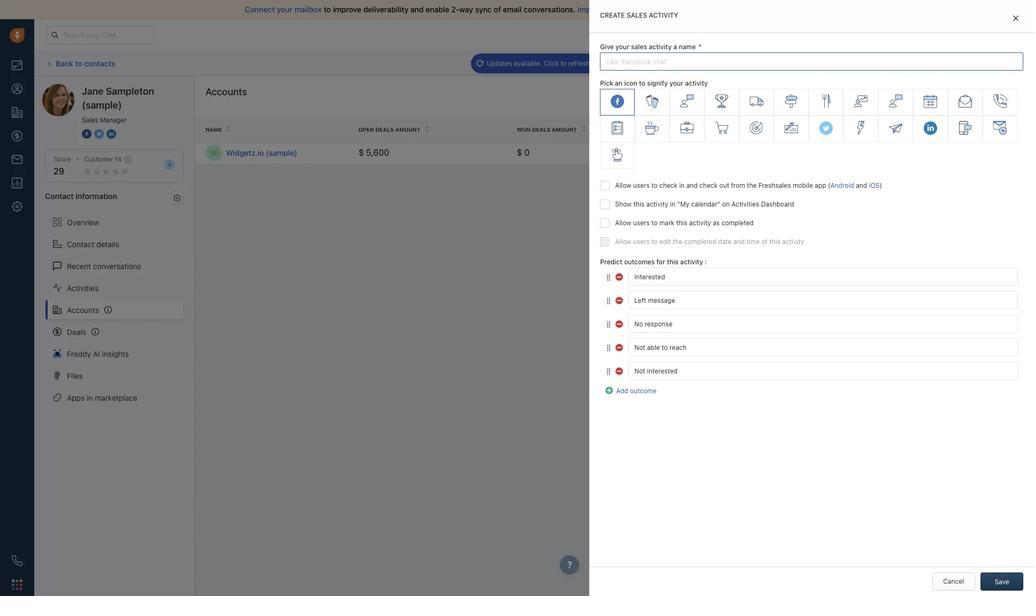 Task type: describe. For each thing, give the bounding box(es) containing it.
add outcome
[[616, 387, 657, 395]]

freddy
[[67, 349, 91, 358]]

1 vertical spatial from
[[731, 182, 745, 190]]

widgetz.io (sample)
[[226, 148, 297, 158]]

cancel button
[[932, 573, 975, 591]]

$ 5,600
[[359, 148, 389, 158]]

explore
[[832, 31, 855, 39]]

details
[[96, 240, 119, 249]]

add account button
[[963, 87, 1024, 105]]

widgetz.io
[[226, 148, 264, 158]]

to right back
[[75, 59, 82, 68]]

call link
[[642, 54, 675, 73]]

freshworks switcher image
[[12, 580, 22, 590]]

back to contacts
[[56, 59, 115, 68]]

recent
[[67, 262, 91, 271]]

0 horizontal spatial completed
[[684, 238, 717, 246]]

cancel
[[943, 578, 964, 586]]

trial
[[756, 31, 767, 38]]

recent conversations
[[67, 262, 141, 271]]

send email image
[[928, 30, 936, 40]]

have
[[714, 5, 731, 14]]

android link
[[831, 182, 854, 190]]

back
[[56, 59, 73, 68]]

linkedin circled image
[[107, 128, 116, 140]]

of inside tab panel
[[762, 238, 768, 246]]

your right give
[[616, 43, 630, 51]]

android
[[831, 182, 854, 190]]

mobile
[[793, 182, 813, 190]]

3 ui drag handle image from the top
[[606, 368, 612, 376]]

to right click
[[561, 59, 567, 67]]

click
[[544, 59, 559, 67]]

connect
[[245, 5, 275, 14]]

create custom sales activity
[[839, 82, 924, 90]]

connect your mailbox to improve deliverability and enable 2-way sync of email conversations. import all your sales data so you don't have to start from scratch.
[[245, 5, 808, 14]]

activities inside dialog
[[732, 200, 760, 208]]

contact details
[[67, 240, 119, 249]]

2 minus filled image from the top
[[616, 319, 624, 328]]

import
[[578, 5, 601, 14]]

0 horizontal spatial contacts
[[84, 59, 115, 68]]

sales
[[82, 116, 98, 124]]

your trial ends in 21 days
[[742, 31, 812, 38]]

dialog containing create sales activity
[[590, 0, 1034, 596]]

email
[[615, 59, 631, 67]]

start
[[742, 5, 759, 14]]

$ for $ 5,600
[[359, 148, 364, 158]]

score 29
[[54, 155, 71, 176]]

icon
[[624, 79, 637, 87]]

mailbox
[[294, 5, 322, 14]]

sync
[[475, 5, 492, 14]]

save
[[995, 578, 1009, 586]]

name
[[206, 126, 222, 133]]

minus filled image for first ui drag handle icon from the bottom of the tab panel containing create sales activity
[[616, 366, 624, 375]]

marketplace
[[95, 393, 137, 402]]

ios
[[869, 182, 880, 190]]

contacted
[[691, 126, 726, 133]]

"my
[[677, 200, 690, 208]]

1 ui drag handle image from the top
[[606, 297, 612, 305]]

overview
[[67, 218, 99, 227]]

dashboard
[[761, 200, 794, 208]]

what's new image
[[957, 32, 964, 39]]

29
[[54, 167, 64, 176]]

0 horizontal spatial time
[[727, 126, 741, 133]]

connect your mailbox link
[[245, 5, 324, 14]]

name
[[679, 43, 696, 51]]

and right date
[[734, 238, 745, 246]]

apps
[[67, 393, 85, 402]]

)
[[880, 182, 882, 190]]

allow for allow users to edit the completed date and time of this activity
[[615, 238, 631, 246]]

updates available. click to refresh. link
[[471, 53, 597, 73]]

date
[[718, 238, 732, 246]]

and left the ios
[[856, 182, 867, 190]]

pick an icon to signify your activity
[[600, 79, 708, 87]]

minus filled image for third ui drag handle icon from the bottom
[[616, 272, 624, 280]]

$ 0
[[517, 148, 530, 158]]

deals for open
[[376, 126, 394, 133]]

updates available. click to refresh.
[[487, 59, 592, 67]]

0 horizontal spatial the
[[673, 238, 683, 246]]

open deals amount
[[359, 126, 420, 133]]

0 horizontal spatial activities
[[67, 284, 98, 293]]

for
[[657, 258, 665, 266]]

outcomes
[[624, 258, 655, 266]]

your right all
[[613, 5, 629, 14]]

manager
[[100, 116, 127, 124]]

call
[[658, 59, 669, 67]]

add for add account
[[980, 92, 992, 100]]

phone element
[[6, 550, 28, 572]]

open
[[359, 126, 374, 133]]

explore plans
[[832, 31, 874, 39]]

this right show
[[634, 200, 645, 208]]

you
[[679, 5, 692, 14]]

1 horizontal spatial completed
[[722, 219, 754, 227]]

1 ui drag handle image from the top
[[606, 273, 612, 282]]

add account
[[980, 92, 1018, 100]]

1 check from the left
[[660, 182, 678, 190]]

to up allow users to mark this activity as completed
[[652, 182, 658, 190]]

activity down "dashboard"
[[782, 238, 804, 246]]

plans
[[857, 31, 874, 39]]

updates
[[487, 59, 512, 67]]

freshsales
[[759, 182, 791, 190]]

deals for won
[[532, 126, 551, 133]]

email
[[503, 5, 522, 14]]

freddy ai insights
[[67, 349, 129, 358]]

0 vertical spatial accounts
[[206, 86, 247, 97]]

jane sampleton (sample) sales manager
[[82, 86, 154, 124]]

to left mark
[[652, 219, 658, 227]]

give your sales activity a name
[[600, 43, 696, 51]]

0 vertical spatial from
[[761, 5, 777, 14]]

data
[[651, 5, 667, 14]]

allow users to edit the completed date and time of this activity
[[615, 238, 804, 246]]

this down "dashboard"
[[770, 238, 781, 246]]

widgetz.io (sample) link
[[226, 148, 348, 159]]

app
[[815, 182, 826, 190]]

activity left a at the right top of the page
[[649, 43, 672, 51]]



Task type: locate. For each thing, give the bounding box(es) containing it.
give
[[600, 43, 614, 51]]

1 users from the top
[[633, 182, 650, 190]]

explore plans link
[[826, 28, 880, 41]]

0 vertical spatial users
[[633, 182, 650, 190]]

add left account
[[980, 92, 992, 100]]

add for add outcome
[[616, 387, 628, 395]]

predict outcomes for this activity :
[[600, 258, 707, 266]]

1 vertical spatial the
[[673, 238, 683, 246]]

twitter circled image
[[94, 128, 104, 140]]

1 horizontal spatial contacts
[[860, 126, 891, 132]]

2 vertical spatial ui drag handle image
[[606, 368, 612, 376]]

last contacted time
[[675, 126, 741, 133]]

customer fit
[[84, 155, 121, 163]]

activity left the as
[[689, 219, 711, 227]]

of right the sync on the left
[[494, 5, 501, 14]]

1 allow from the top
[[615, 182, 631, 190]]

amount right open
[[395, 126, 420, 133]]

3 users from the top
[[633, 238, 650, 246]]

from right "out"
[[731, 182, 745, 190]]

activity left you at the right
[[649, 11, 679, 19]]

3 minus filled image from the top
[[616, 366, 624, 375]]

0 vertical spatial minus filled image
[[616, 295, 624, 304]]

account
[[993, 92, 1018, 100]]

allow down show
[[615, 219, 631, 227]]

users
[[633, 182, 650, 190], [633, 219, 650, 227], [633, 238, 650, 246]]

time right date
[[747, 238, 760, 246]]

$ left 0 at the right top
[[517, 148, 522, 158]]

the
[[747, 182, 757, 190], [673, 238, 683, 246]]

$ for $ 0
[[517, 148, 522, 158]]

your left mailbox
[[277, 5, 293, 14]]

allow up show
[[615, 182, 631, 190]]

activities down 'recent' at top
[[67, 284, 98, 293]]

contact for contact information
[[45, 192, 74, 201]]

facebook circled image
[[82, 128, 92, 140]]

ui drag handle image
[[606, 273, 612, 282], [606, 321, 612, 329], [606, 368, 612, 376]]

accounts up name
[[206, 86, 247, 97]]

minus filled image
[[616, 295, 624, 304], [616, 319, 624, 328]]

way
[[459, 5, 473, 14]]

refresh.
[[569, 59, 592, 67]]

1 vertical spatial ui drag handle image
[[606, 344, 612, 352]]

2 ui drag handle image from the top
[[606, 321, 612, 329]]

1 horizontal spatial from
[[761, 5, 777, 14]]

0 vertical spatial (sample)
[[82, 100, 122, 111]]

1 vertical spatial contacts
[[860, 126, 891, 132]]

time right contacted
[[727, 126, 741, 133]]

2 amount from the left
[[552, 126, 577, 133]]

an
[[615, 79, 623, 87]]

sampleton
[[106, 86, 154, 97]]

accounts up deals
[[67, 305, 99, 315]]

completed right the as
[[722, 219, 754, 227]]

1 minus filled image from the top
[[616, 272, 624, 280]]

contact information
[[45, 192, 117, 201]]

1 vertical spatial contact
[[67, 240, 94, 249]]

contacts right related
[[860, 126, 891, 132]]

the right edit
[[673, 238, 683, 246]]

call button
[[642, 54, 675, 73]]

mng settings image
[[173, 194, 181, 202]]

2 $ from the left
[[517, 148, 522, 158]]

0 vertical spatial allow
[[615, 182, 631, 190]]

0 vertical spatial contact
[[45, 192, 74, 201]]

1 amount from the left
[[395, 126, 420, 133]]

(sample) down "jane"
[[82, 100, 122, 111]]

2 ui drag handle image from the top
[[606, 344, 612, 352]]

activity right custom
[[902, 82, 924, 90]]

0 horizontal spatial $
[[359, 148, 364, 158]]

0 horizontal spatial of
[[494, 5, 501, 14]]

information
[[76, 192, 117, 201]]

minus filled image for first ui drag handle image from the bottom of the tab panel containing create sales activity
[[616, 343, 624, 351]]

None text field
[[629, 291, 1018, 310], [629, 339, 1018, 357], [629, 362, 1018, 380], [629, 291, 1018, 310], [629, 339, 1018, 357], [629, 362, 1018, 380]]

1 horizontal spatial accounts
[[206, 86, 247, 97]]

activities
[[732, 200, 760, 208], [67, 284, 98, 293]]

1 vertical spatial accounts
[[67, 305, 99, 315]]

(sample) inside jane sampleton (sample) sales manager
[[82, 100, 122, 111]]

0 horizontal spatial (sample)
[[82, 100, 122, 111]]

to left edit
[[652, 238, 658, 246]]

amount for won deals amount
[[552, 126, 577, 133]]

on
[[722, 200, 730, 208]]

your right 'signify'
[[670, 79, 684, 87]]

1 horizontal spatial of
[[762, 238, 768, 246]]

2 users from the top
[[633, 219, 650, 227]]

plus filled image
[[606, 386, 614, 394]]

and left the 'enable'
[[411, 5, 424, 14]]

0 horizontal spatial accounts
[[67, 305, 99, 315]]

allow up predict on the right top of page
[[615, 238, 631, 246]]

your
[[742, 31, 754, 38]]

1 vertical spatial minus filled image
[[616, 343, 624, 351]]

contact up 'recent' at top
[[67, 240, 94, 249]]

the left freshsales
[[747, 182, 757, 190]]

activity left :
[[680, 258, 703, 266]]

outcome
[[630, 387, 657, 395]]

2 minus filled image from the top
[[616, 343, 624, 351]]

save button
[[981, 573, 1024, 591]]

2-
[[451, 5, 459, 14]]

dialog
[[590, 0, 1034, 596]]

2 allow from the top
[[615, 219, 631, 227]]

2 vertical spatial users
[[633, 238, 650, 246]]

don't
[[694, 5, 712, 14]]

1 horizontal spatial (sample)
[[266, 148, 297, 158]]

1 vertical spatial minus filled image
[[616, 319, 624, 328]]

1 vertical spatial (sample)
[[266, 148, 297, 158]]

a
[[674, 43, 677, 51]]

pick
[[600, 79, 613, 87]]

deals right won
[[532, 126, 551, 133]]

1 horizontal spatial check
[[700, 182, 718, 190]]

contacts down search your crm... text field
[[84, 59, 115, 68]]

minus filled image
[[616, 272, 624, 280], [616, 343, 624, 351], [616, 366, 624, 375]]

2 vertical spatial minus filled image
[[616, 366, 624, 375]]

1 vertical spatial activities
[[67, 284, 98, 293]]

allow users to check in and check out from the freshsales mobile app ( android and ios )
[[615, 182, 882, 190]]

activity
[[649, 11, 679, 19], [649, 43, 672, 51], [685, 79, 708, 87], [902, 82, 924, 90], [646, 200, 668, 208], [689, 219, 711, 227], [782, 238, 804, 246], [680, 258, 703, 266]]

1 vertical spatial users
[[633, 219, 650, 227]]

back to contacts link
[[45, 55, 116, 72]]

0 vertical spatial ui drag handle image
[[606, 273, 612, 282]]

to
[[324, 5, 331, 14], [733, 5, 740, 14], [75, 59, 82, 68], [561, 59, 567, 67], [639, 79, 645, 87], [652, 182, 658, 190], [652, 219, 658, 227], [652, 238, 658, 246]]

(
[[828, 182, 831, 190]]

in up "my
[[679, 182, 685, 190]]

to left start
[[733, 5, 740, 14]]

in left 21
[[784, 31, 789, 38]]

1 horizontal spatial activities
[[732, 200, 760, 208]]

1 deals from the left
[[376, 126, 394, 133]]

ui drag handle image up plus filled icon
[[606, 344, 612, 352]]

as
[[713, 219, 720, 227]]

out
[[720, 182, 729, 190]]

users for edit
[[633, 238, 650, 246]]

contact for contact details
[[67, 240, 94, 249]]

available.
[[514, 59, 542, 67]]

users for mark
[[633, 219, 650, 227]]

0 vertical spatial ui drag handle image
[[606, 297, 612, 305]]

all
[[603, 5, 611, 14]]

score
[[54, 155, 71, 163]]

customer
[[84, 155, 113, 163]]

1 minus filled image from the top
[[616, 295, 624, 304]]

1 vertical spatial completed
[[684, 238, 717, 246]]

contact down the 29
[[45, 192, 74, 201]]

2 deals from the left
[[532, 126, 551, 133]]

allow for allow users to mark this activity as completed
[[615, 219, 631, 227]]

completed
[[722, 219, 754, 227], [684, 238, 717, 246]]

add inside button
[[980, 92, 992, 100]]

ios link
[[869, 182, 880, 190]]

activity down the 'name'
[[685, 79, 708, 87]]

scratch.
[[779, 5, 808, 14]]

create
[[600, 11, 625, 19]]

this right mark
[[676, 219, 687, 227]]

1 vertical spatial allow
[[615, 219, 631, 227]]

0 vertical spatial of
[[494, 5, 501, 14]]

0
[[524, 148, 530, 158]]

of right date
[[762, 238, 768, 246]]

1 horizontal spatial the
[[747, 182, 757, 190]]

ai
[[93, 349, 100, 358]]

so
[[669, 5, 677, 14]]

show this activity in "my calendar" on activities dashboard
[[615, 200, 794, 208]]

of
[[494, 5, 501, 14], [762, 238, 768, 246]]

insights
[[102, 349, 129, 358]]

0 vertical spatial time
[[727, 126, 741, 133]]

add inside tab panel
[[616, 387, 628, 395]]

this right 'for'
[[667, 258, 679, 266]]

allow for allow users to check in and check out from the freshsales mobile app ( android and ios )
[[615, 182, 631, 190]]

ui drag handle image down predict on the right top of page
[[606, 297, 612, 305]]

1 vertical spatial add
[[616, 387, 628, 395]]

mark
[[660, 219, 675, 227]]

jane
[[82, 86, 104, 97]]

won
[[517, 126, 531, 133]]

1 horizontal spatial time
[[747, 238, 760, 246]]

1 horizontal spatial deals
[[532, 126, 551, 133]]

amount for open deals amount
[[395, 126, 420, 133]]

Search your CRM... text field
[[47, 26, 154, 44]]

ui drag handle image
[[606, 297, 612, 305], [606, 344, 612, 352]]

21
[[791, 31, 797, 38]]

None text field
[[629, 268, 1018, 286], [629, 315, 1018, 333], [629, 268, 1018, 286], [629, 315, 1018, 333]]

0 horizontal spatial check
[[660, 182, 678, 190]]

tab panel containing create sales activity
[[590, 0, 1034, 596]]

deals
[[67, 327, 86, 337]]

improve
[[333, 5, 361, 14]]

edit
[[660, 238, 671, 246]]

29 button
[[54, 167, 64, 176]]

predict
[[600, 258, 623, 266]]

0 horizontal spatial add
[[616, 387, 628, 395]]

2 vertical spatial allow
[[615, 238, 631, 246]]

from right start
[[761, 5, 777, 14]]

deals
[[376, 126, 394, 133], [532, 126, 551, 133]]

0 vertical spatial minus filled image
[[616, 272, 624, 280]]

apps in marketplace
[[67, 393, 137, 402]]

$ left 5,600
[[359, 148, 364, 158]]

tab panel
[[590, 0, 1034, 596]]

related contacts
[[834, 126, 891, 132]]

Give your sales activity a name text field
[[600, 53, 1024, 71]]

2 check from the left
[[700, 182, 718, 190]]

0 vertical spatial contacts
[[84, 59, 115, 68]]

last
[[675, 126, 690, 133]]

0 horizontal spatial from
[[731, 182, 745, 190]]

enable
[[426, 5, 449, 14]]

0 horizontal spatial deals
[[376, 126, 394, 133]]

users for check
[[633, 182, 650, 190]]

0 vertical spatial activities
[[732, 200, 760, 208]]

and up "my
[[687, 182, 698, 190]]

check left "out"
[[700, 182, 718, 190]]

1 vertical spatial of
[[762, 238, 768, 246]]

in left "my
[[670, 200, 676, 208]]

1 horizontal spatial add
[[980, 92, 992, 100]]

amount right won
[[552, 126, 577, 133]]

phone image
[[12, 556, 22, 566]]

1 vertical spatial time
[[747, 238, 760, 246]]

add right plus filled icon
[[616, 387, 628, 395]]

0 vertical spatial completed
[[722, 219, 754, 227]]

to right icon
[[639, 79, 645, 87]]

(sample) right the widgetz.io
[[266, 148, 297, 158]]

1 horizontal spatial $
[[517, 148, 522, 158]]

3 allow from the top
[[615, 238, 631, 246]]

won deals amount
[[517, 126, 577, 133]]

check up "my
[[660, 182, 678, 190]]

show
[[615, 200, 632, 208]]

check
[[660, 182, 678, 190], [700, 182, 718, 190]]

1 $ from the left
[[359, 148, 364, 158]]

activity up mark
[[646, 200, 668, 208]]

:
[[705, 258, 707, 266]]

activities down allow users to check in and check out from the freshsales mobile app ( android and ios )
[[732, 200, 760, 208]]

calendar"
[[691, 200, 721, 208]]

0 horizontal spatial amount
[[395, 126, 420, 133]]

in right apps
[[87, 393, 93, 402]]

time inside tab panel
[[747, 238, 760, 246]]

0 vertical spatial the
[[747, 182, 757, 190]]

1 horizontal spatial amount
[[552, 126, 577, 133]]

to right mailbox
[[324, 5, 331, 14]]

contact
[[45, 192, 74, 201], [67, 240, 94, 249]]

1 vertical spatial ui drag handle image
[[606, 321, 612, 329]]

0 vertical spatial add
[[980, 92, 992, 100]]

related
[[834, 126, 859, 132]]

conversations
[[93, 262, 141, 271]]

completed up :
[[684, 238, 717, 246]]

deals right open
[[376, 126, 394, 133]]



Task type: vqa. For each thing, say whether or not it's contained in the screenshot.
the of
yes



